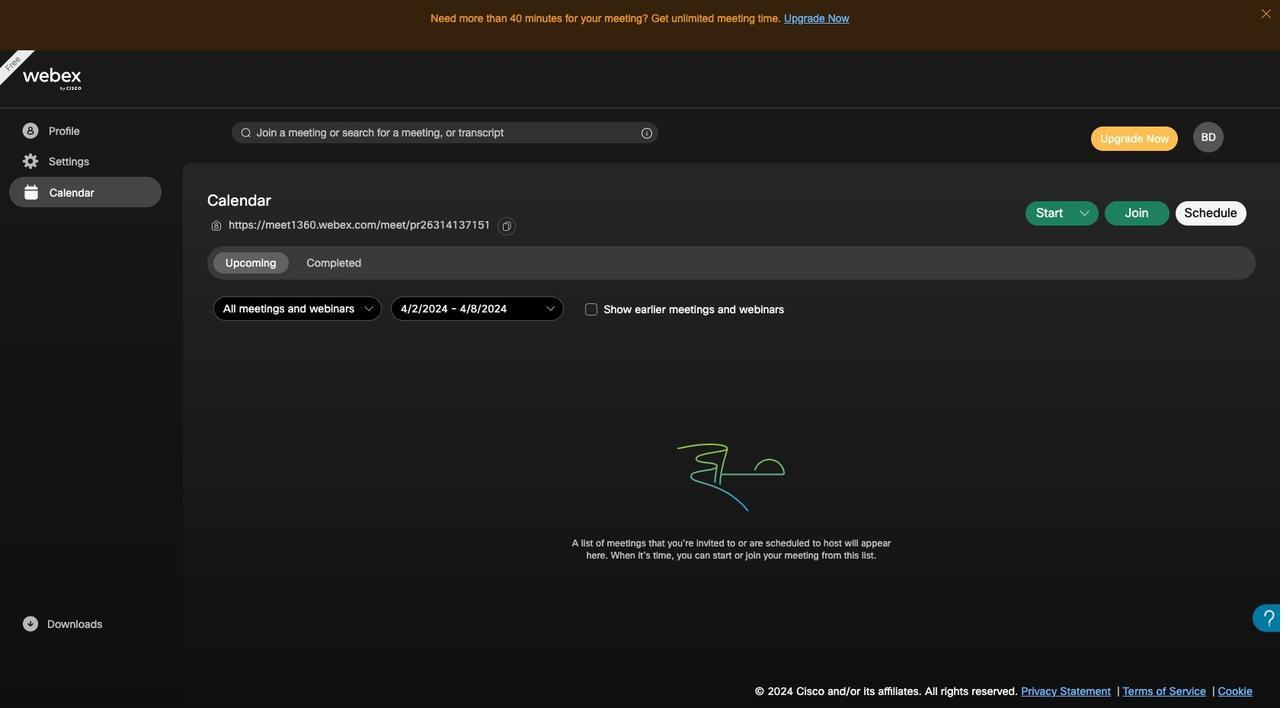 Task type: vqa. For each thing, say whether or not it's contained in the screenshot.
mds check_bold icon
no



Task type: describe. For each thing, give the bounding box(es) containing it.
Join a meeting or search for a meeting, or transcript text field
[[232, 122, 659, 143]]

mds meetings_filled image
[[21, 184, 40, 202]]

tab list inside "calendar" element
[[213, 252, 380, 273]]

1 tab from the left
[[213, 252, 289, 273]]



Task type: locate. For each thing, give the bounding box(es) containing it.
0 horizontal spatial tab
[[213, 252, 289, 273]]

mds content download_filled image
[[21, 615, 40, 634]]

tab list
[[213, 252, 380, 273]]

calendar element
[[0, 163, 1281, 708]]

tab panel
[[207, 293, 1259, 603]]

cisco webex image
[[23, 68, 114, 91]]

start a meeting options image
[[1081, 209, 1090, 218]]

tab panel inside "calendar" element
[[207, 293, 1259, 603]]

mds people circle_filled image
[[21, 122, 40, 140]]

tab
[[213, 252, 289, 273], [295, 252, 374, 273]]

mds settings_filled image
[[21, 152, 40, 171]]

copy image
[[502, 221, 512, 232]]

banner
[[0, 50, 1281, 108]]

1 horizontal spatial tab
[[295, 252, 374, 273]]

2 tab from the left
[[295, 252, 374, 273]]



